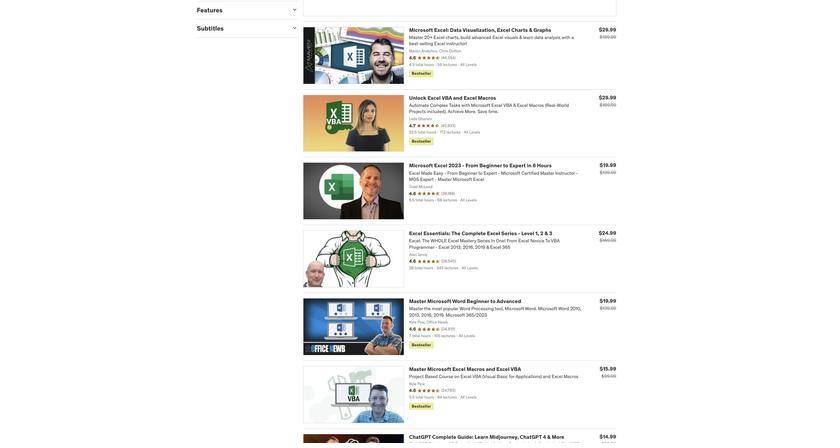 Task type: describe. For each thing, give the bounding box(es) containing it.
the
[[452, 230, 461, 237]]

unlock excel vba and excel macros
[[410, 94, 497, 101]]

0 vertical spatial macros
[[478, 94, 497, 101]]

$15.99
[[600, 365, 617, 372]]

features
[[197, 6, 223, 14]]

$139.99 for master microsoft word beginner to advanced
[[600, 305, 617, 311]]

0 vertical spatial beginner
[[480, 162, 502, 169]]

subtitles button
[[197, 24, 286, 32]]

$189.99 for unlock excel vba and excel macros
[[600, 102, 617, 108]]

small image
[[292, 25, 298, 31]]

master microsoft excel macros and excel vba
[[410, 366, 522, 372]]

in
[[527, 162, 532, 169]]

1 horizontal spatial -
[[519, 230, 521, 237]]

$29.99 $189.99 for microsoft excel: data visualization, excel charts & graphs
[[599, 26, 617, 40]]

$19.99 $139.99 for master microsoft word beginner to advanced
[[600, 298, 617, 311]]

subtitles
[[197, 24, 224, 32]]

hours
[[538, 162, 552, 169]]

master microsoft word beginner to advanced
[[410, 298, 522, 304]]

1 vertical spatial &
[[545, 230, 548, 237]]

6
[[533, 162, 536, 169]]

2
[[541, 230, 544, 237]]

unlock
[[410, 94, 427, 101]]

excel:
[[435, 27, 449, 33]]

microsoft excel: data visualization, excel charts & graphs link
[[410, 27, 552, 33]]

features button
[[197, 6, 286, 14]]

small image
[[292, 7, 298, 13]]

essentials:
[[424, 230, 451, 237]]

0 horizontal spatial -
[[463, 162, 465, 169]]

1 vertical spatial macros
[[467, 366, 485, 372]]

master for master microsoft excel macros and excel vba
[[410, 366, 427, 372]]

master microsoft word beginner to advanced link
[[410, 298, 522, 304]]

guide:
[[458, 434, 474, 440]]

1 vertical spatial complete
[[433, 434, 457, 440]]

$24.99
[[599, 230, 617, 236]]

$189.99 for microsoft excel: data visualization, excel charts & graphs
[[600, 34, 617, 40]]

4
[[543, 434, 547, 440]]

$99.99
[[602, 373, 617, 379]]

microsoft excel 2023 - from beginner to expert in 6 hours
[[410, 162, 552, 169]]

advanced
[[497, 298, 522, 304]]

$29.99 for microsoft excel: data visualization, excel charts & graphs
[[599, 26, 617, 33]]

$19.99 for master microsoft word beginner to advanced
[[600, 298, 617, 304]]

$15.99 $99.99
[[600, 365, 617, 379]]

$19.99 $139.99 for microsoft excel 2023 - from beginner to expert in 6 hours
[[600, 162, 617, 176]]



Task type: vqa. For each thing, say whether or not it's contained in the screenshot.


Task type: locate. For each thing, give the bounding box(es) containing it.
$19.99
[[600, 162, 617, 168], [600, 298, 617, 304]]

beginner right from
[[480, 162, 502, 169]]

data
[[450, 27, 462, 33]]

& right charts
[[530, 27, 533, 33]]

0 vertical spatial and
[[454, 94, 463, 101]]

expert
[[510, 162, 526, 169]]

1 vertical spatial $139.99
[[600, 305, 617, 311]]

excel
[[498, 27, 511, 33], [428, 94, 441, 101], [464, 94, 477, 101], [435, 162, 448, 169], [410, 230, 423, 237], [487, 230, 501, 237], [453, 366, 466, 372], [497, 366, 510, 372]]

to
[[504, 162, 509, 169], [491, 298, 496, 304]]

0 vertical spatial $19.99 $139.99
[[600, 162, 617, 176]]

to left advanced
[[491, 298, 496, 304]]

$29.99 $189.99
[[599, 26, 617, 40], [599, 94, 617, 108]]

1,
[[536, 230, 540, 237]]

visualization,
[[463, 27, 496, 33]]

0 horizontal spatial to
[[491, 298, 496, 304]]

1 master from the top
[[410, 298, 427, 304]]

0 horizontal spatial and
[[454, 94, 463, 101]]

1 $19.99 $139.99 from the top
[[600, 162, 617, 176]]

0 vertical spatial to
[[504, 162, 509, 169]]

2 vertical spatial &
[[548, 434, 551, 440]]

beginner
[[480, 162, 502, 169], [467, 298, 490, 304]]

2 $29.99 from the top
[[599, 94, 617, 101]]

0 vertical spatial complete
[[462, 230, 486, 237]]

master for master microsoft word beginner to advanced
[[410, 298, 427, 304]]

learn
[[475, 434, 489, 440]]

0 vertical spatial $139.99
[[600, 170, 617, 176]]

beginner right word at the right bottom of the page
[[467, 298, 490, 304]]

0 vertical spatial vba
[[442, 94, 452, 101]]

microsoft excel: data visualization, excel charts & graphs
[[410, 27, 552, 33]]

$139.99 for microsoft excel 2023 - from beginner to expert in 6 hours
[[600, 170, 617, 176]]

1 chatgpt from the left
[[410, 434, 431, 440]]

$24.99 $169.99
[[599, 230, 617, 243]]

2 $189.99 from the top
[[600, 102, 617, 108]]

0 vertical spatial $19.99
[[600, 162, 617, 168]]

1 vertical spatial master
[[410, 366, 427, 372]]

-
[[463, 162, 465, 169], [519, 230, 521, 237]]

excel essentials: the complete excel series - level 1, 2 & 3 link
[[410, 230, 553, 237]]

master microsoft excel macros and excel vba link
[[410, 366, 522, 372]]

1 horizontal spatial vba
[[511, 366, 522, 372]]

more
[[552, 434, 565, 440]]

& right 4
[[548, 434, 551, 440]]

0 horizontal spatial chatgpt
[[410, 434, 431, 440]]

microsoft excel 2023 - from beginner to expert in 6 hours link
[[410, 162, 552, 169]]

2 $139.99 from the top
[[600, 305, 617, 311]]

1 $139.99 from the top
[[600, 170, 617, 176]]

2023
[[449, 162, 462, 169]]

$19.99 for microsoft excel 2023 - from beginner to expert in 6 hours
[[600, 162, 617, 168]]

level
[[522, 230, 535, 237]]

master
[[410, 298, 427, 304], [410, 366, 427, 372]]

2 $29.99 $189.99 from the top
[[599, 94, 617, 108]]

$29.99
[[599, 26, 617, 33], [599, 94, 617, 101]]

0 vertical spatial &
[[530, 27, 533, 33]]

1 $189.99 from the top
[[600, 34, 617, 40]]

complete right the
[[462, 230, 486, 237]]

1 vertical spatial $189.99
[[600, 102, 617, 108]]

2 $19.99 $139.99 from the top
[[600, 298, 617, 311]]

1 $29.99 $189.99 from the top
[[599, 26, 617, 40]]

complete
[[462, 230, 486, 237], [433, 434, 457, 440]]

$189.99
[[600, 34, 617, 40], [600, 102, 617, 108]]

1 horizontal spatial and
[[486, 366, 496, 372]]

$14.99
[[600, 433, 617, 440]]

- left level
[[519, 230, 521, 237]]

0 horizontal spatial complete
[[433, 434, 457, 440]]

1 vertical spatial beginner
[[467, 298, 490, 304]]

microsoft
[[410, 27, 433, 33], [410, 162, 433, 169], [428, 298, 452, 304], [428, 366, 452, 372]]

1 vertical spatial $29.99 $189.99
[[599, 94, 617, 108]]

complete left guide:
[[433, 434, 457, 440]]

macros
[[478, 94, 497, 101], [467, 366, 485, 372]]

1 vertical spatial $29.99
[[599, 94, 617, 101]]

1 horizontal spatial to
[[504, 162, 509, 169]]

chatgpt
[[410, 434, 431, 440], [520, 434, 542, 440]]

0 horizontal spatial vba
[[442, 94, 452, 101]]

3
[[550, 230, 553, 237]]

1 vertical spatial -
[[519, 230, 521, 237]]

$169.99
[[600, 238, 617, 243]]

1 horizontal spatial chatgpt
[[520, 434, 542, 440]]

$29.99 $189.99 for unlock excel vba and excel macros
[[599, 94, 617, 108]]

1 horizontal spatial complete
[[462, 230, 486, 237]]

excel essentials: the complete excel series - level 1, 2 & 3
[[410, 230, 553, 237]]

$19.99 $139.99
[[600, 162, 617, 176], [600, 298, 617, 311]]

1 $29.99 from the top
[[599, 26, 617, 33]]

vba
[[442, 94, 452, 101], [511, 366, 522, 372]]

chatgpt complete guide: learn midjourney, chatgpt 4 & more
[[410, 434, 565, 440]]

word
[[453, 298, 466, 304]]

from
[[466, 162, 479, 169]]

2 master from the top
[[410, 366, 427, 372]]

2 chatgpt from the left
[[520, 434, 542, 440]]

chatgpt complete guide: learn midjourney, chatgpt 4 & more link
[[410, 434, 565, 440]]

0 vertical spatial master
[[410, 298, 427, 304]]

1 vertical spatial vba
[[511, 366, 522, 372]]

0 vertical spatial $189.99
[[600, 34, 617, 40]]

1 vertical spatial and
[[486, 366, 496, 372]]

charts
[[512, 27, 528, 33]]

$29.99 for unlock excel vba and excel macros
[[599, 94, 617, 101]]

graphs
[[534, 27, 552, 33]]

midjourney,
[[490, 434, 519, 440]]

- right "2023"
[[463, 162, 465, 169]]

1 $19.99 from the top
[[600, 162, 617, 168]]

&
[[530, 27, 533, 33], [545, 230, 548, 237], [548, 434, 551, 440]]

and
[[454, 94, 463, 101], [486, 366, 496, 372]]

to left expert
[[504, 162, 509, 169]]

0 vertical spatial $29.99
[[599, 26, 617, 33]]

1 vertical spatial $19.99
[[600, 298, 617, 304]]

series
[[502, 230, 517, 237]]

1 vertical spatial $19.99 $139.99
[[600, 298, 617, 311]]

$139.99
[[600, 170, 617, 176], [600, 305, 617, 311]]

2 $19.99 from the top
[[600, 298, 617, 304]]

1 vertical spatial to
[[491, 298, 496, 304]]

0 vertical spatial $29.99 $189.99
[[599, 26, 617, 40]]

0 vertical spatial -
[[463, 162, 465, 169]]

& right 2
[[545, 230, 548, 237]]

unlock excel vba and excel macros link
[[410, 94, 497, 101]]



